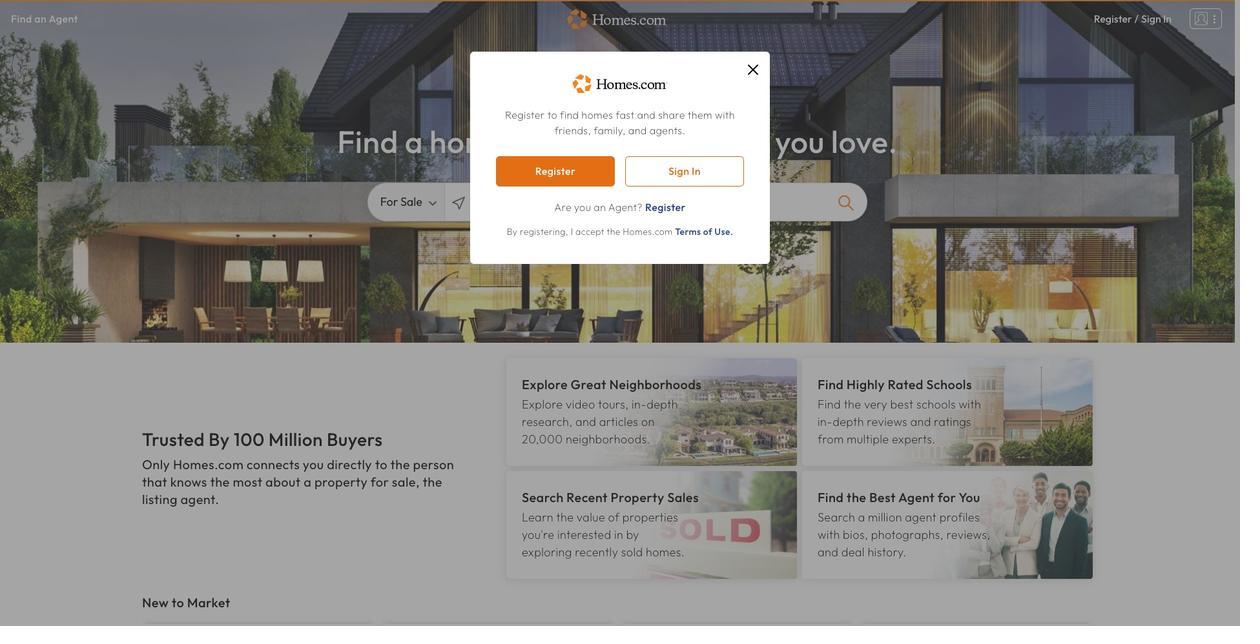 Task type: vqa. For each thing, say whether or not it's contained in the screenshot.


Task type: locate. For each thing, give the bounding box(es) containing it.
the left very
[[844, 397, 862, 412]]

1 vertical spatial search
[[818, 511, 856, 525]]

the up sale,
[[391, 457, 410, 473]]

for
[[371, 474, 389, 490], [938, 490, 957, 506]]

register button left /
[[1095, 1, 1133, 37]]

0 vertical spatial register button
[[1095, 1, 1133, 37]]

property
[[611, 490, 665, 506]]

in left friends,
[[515, 122, 540, 161]]

sign right /
[[1142, 12, 1162, 25]]

0 vertical spatial depth
[[647, 397, 679, 412]]

in- up on
[[632, 397, 647, 412]]

with up ratings
[[959, 397, 982, 412]]

0 vertical spatial you
[[775, 122, 825, 161]]

of left use.
[[704, 226, 713, 238]]

search up learn
[[522, 490, 564, 506]]

learn
[[522, 511, 554, 525]]

1 vertical spatial an
[[594, 201, 606, 214]]

neighborhoods.
[[566, 432, 651, 447]]

0 horizontal spatial register button
[[496, 157, 615, 187]]

sign
[[1142, 12, 1162, 25], [669, 165, 690, 178]]

the left best
[[847, 490, 867, 506]]

sign in button right /
[[1142, 1, 1172, 37]]

register for register / sign in
[[1095, 12, 1133, 25]]

friends,
[[555, 124, 592, 137]]

to
[[548, 109, 558, 122], [375, 457, 388, 473], [172, 595, 184, 611]]

in inside search recent property sales learn the value of properties you're interested in by exploring recently sold homes.
[[615, 528, 624, 543]]

1 vertical spatial with
[[959, 397, 982, 412]]

a inside trusted by 100 million buyers only homes.com connects you directly to the person that knows the most about a property for sale, the listing agent.
[[304, 474, 312, 490]]

0 horizontal spatial homes.com
[[173, 457, 244, 473]]

0 vertical spatial agent
[[49, 12, 78, 25]]

1 horizontal spatial with
[[818, 528, 841, 543]]

depth up from
[[833, 415, 865, 430]]

homes.com
[[623, 226, 673, 238], [173, 457, 244, 473]]

1 horizontal spatial in-
[[818, 415, 833, 430]]

register up are
[[536, 165, 576, 178]]

1 horizontal spatial of
[[704, 226, 713, 238]]

100
[[234, 429, 265, 451]]

for left you
[[938, 490, 957, 506]]

you down million
[[303, 457, 324, 473]]

1 vertical spatial sign
[[669, 165, 690, 178]]

1 horizontal spatial agent
[[899, 490, 935, 506]]

homes.com down register "link"
[[623, 226, 673, 238]]

use.
[[715, 226, 734, 238]]

0 horizontal spatial depth
[[647, 397, 679, 412]]

explore
[[522, 377, 568, 393], [522, 397, 563, 412]]

of right value
[[609, 511, 620, 525]]

0 horizontal spatial for
[[371, 474, 389, 490]]

0 vertical spatial search
[[522, 490, 564, 506]]

homes.com logo image
[[563, 6, 673, 31]]

rated
[[888, 377, 924, 393]]

register button up are
[[496, 157, 615, 187]]

2 vertical spatial with
[[818, 528, 841, 543]]

0 vertical spatial sign in button
[[1142, 1, 1172, 37]]

a up bios,
[[859, 511, 866, 525]]

0 horizontal spatial an
[[34, 12, 47, 25]]

properties
[[623, 511, 679, 525]]

experts.
[[893, 432, 936, 447]]

/
[[1135, 12, 1140, 25]]

1 vertical spatial depth
[[833, 415, 865, 430]]

by left registering,
[[507, 226, 518, 238]]

0 horizontal spatial you
[[303, 457, 324, 473]]

register left /
[[1095, 12, 1133, 25]]

in
[[515, 122, 540, 161], [615, 528, 624, 543]]

0 horizontal spatial to
[[172, 595, 184, 611]]

1 horizontal spatial homes.com
[[623, 226, 673, 238]]

neighborhoods
[[610, 377, 702, 393]]

search recent property sales learn the value of properties you're interested in by exploring recently sold homes.
[[522, 490, 699, 560]]

0 horizontal spatial agent
[[49, 12, 78, 25]]

by
[[627, 528, 640, 543]]

registering,
[[520, 226, 569, 238]]

0 vertical spatial with
[[715, 109, 735, 122]]

register to find homes fast and share them with friends, family, and agents.
[[505, 109, 735, 137]]

bios,
[[843, 528, 869, 543]]

1 vertical spatial in-
[[818, 415, 833, 430]]

0 horizontal spatial search
[[522, 490, 564, 506]]

depth inside find highly rated schools find the very best schools with in-depth reviews and ratings from multiple experts.
[[833, 415, 865, 430]]

1 horizontal spatial search
[[818, 511, 856, 525]]

register
[[1095, 12, 1133, 25], [505, 109, 545, 122], [536, 165, 576, 178], [646, 201, 686, 214]]

a
[[405, 122, 423, 161], [547, 122, 565, 161], [304, 474, 312, 490], [859, 511, 866, 525]]

2 horizontal spatial with
[[959, 397, 982, 412]]

new to market
[[142, 595, 231, 611]]

find for find highly rated schools find the very best schools with in-depth reviews and ratings from multiple experts.
[[818, 377, 844, 393]]

by left 100
[[209, 429, 230, 451]]

find a home in a neighborhood you love.
[[338, 122, 898, 161]]

register / sign in
[[1095, 12, 1172, 25]]

by
[[507, 226, 518, 238], [209, 429, 230, 451]]

2 horizontal spatial to
[[548, 109, 558, 122]]

0 vertical spatial in-
[[632, 397, 647, 412]]

1 vertical spatial of
[[609, 511, 620, 525]]

depth down neighborhoods in the bottom of the page
[[647, 397, 679, 412]]

sign in button up register "link"
[[626, 157, 745, 187]]

register inside register to find homes fast and share them with friends, family, and agents.
[[505, 109, 545, 122]]

and inside find the best agent for you search a million agent profiles with bios, photographs, reviews, and deal history.
[[818, 545, 839, 560]]

0 vertical spatial in
[[515, 122, 540, 161]]

1 vertical spatial to
[[375, 457, 388, 473]]

of
[[704, 226, 713, 238], [609, 511, 620, 525]]

the inside search recent property sales learn the value of properties you're interested in by exploring recently sold homes.
[[557, 511, 574, 525]]

0 vertical spatial explore
[[522, 377, 568, 393]]

to for market
[[172, 595, 184, 611]]

in left by
[[615, 528, 624, 543]]

by registering, i accept the homes.com terms of use.
[[507, 226, 734, 238]]

you right are
[[575, 201, 592, 214]]

0 horizontal spatial in
[[692, 165, 701, 178]]

1 horizontal spatial by
[[507, 226, 518, 238]]

sign in button
[[1142, 1, 1172, 37], [626, 157, 745, 187]]

sign down neighborhood
[[669, 165, 690, 178]]

with left bios,
[[818, 528, 841, 543]]

0 horizontal spatial sign in button
[[626, 157, 745, 187]]

find
[[11, 12, 32, 25], [338, 122, 399, 161], [818, 377, 844, 393], [818, 397, 841, 412], [818, 490, 844, 506]]

find for find the best agent for you search a million agent profiles with bios, photographs, reviews, and deal history.
[[818, 490, 844, 506]]

the up agent.
[[210, 474, 230, 490]]

0 vertical spatial homes.com
[[623, 226, 673, 238]]

the
[[607, 226, 621, 238], [844, 397, 862, 412], [391, 457, 410, 473], [210, 474, 230, 490], [423, 474, 443, 490], [847, 490, 867, 506], [557, 511, 574, 525]]

register up 'terms'
[[646, 201, 686, 214]]

with
[[715, 109, 735, 122], [959, 397, 982, 412], [818, 528, 841, 543]]

listing
[[142, 492, 178, 508]]

1 horizontal spatial to
[[375, 457, 388, 473]]

1 vertical spatial you
[[575, 201, 592, 214]]

in right /
[[1164, 12, 1172, 25]]

and
[[638, 109, 656, 122], [629, 124, 647, 137], [576, 415, 597, 430], [911, 415, 932, 430], [818, 545, 839, 560]]

to inside register to find homes fast and share them with friends, family, and agents.
[[548, 109, 558, 122]]

only
[[142, 457, 170, 473]]

and left deal
[[818, 545, 839, 560]]

and inside explore great neighborhoods explore video tours, in-depth research, and articles on 20,000 neighborhoods.
[[576, 415, 597, 430]]

search
[[522, 490, 564, 506], [818, 511, 856, 525]]

find inside find the best agent for you search a million agent profiles with bios, photographs, reviews, and deal history.
[[818, 490, 844, 506]]

agent inside find the best agent for you search a million agent profiles with bios, photographs, reviews, and deal history.
[[899, 490, 935, 506]]

in down neighborhood
[[692, 165, 701, 178]]

1 vertical spatial homes.com
[[173, 457, 244, 473]]

trusted
[[142, 429, 205, 451]]

explore great neighborhoods explore video tours, in-depth research, and articles on 20,000 neighborhoods.
[[522, 377, 702, 447]]

for inside trusted by 100 million buyers only homes.com connects you directly to the person that knows the most about a property for sale, the listing agent.
[[371, 474, 389, 490]]

0 vertical spatial to
[[548, 109, 558, 122]]

the left value
[[557, 511, 574, 525]]

you left love.
[[775, 122, 825, 161]]

find highly rated schools find the very best schools with in-depth reviews and ratings from multiple experts.
[[818, 377, 982, 447]]

to right new
[[172, 595, 184, 611]]

a right about
[[304, 474, 312, 490]]

family,
[[594, 124, 626, 137]]

in
[[1164, 12, 1172, 25], [692, 165, 701, 178]]

an
[[34, 12, 47, 25], [594, 201, 606, 214]]

0 vertical spatial sign
[[1142, 12, 1162, 25]]

you
[[775, 122, 825, 161], [575, 201, 592, 214], [303, 457, 324, 473]]

and down fast
[[629, 124, 647, 137]]

0 horizontal spatial of
[[609, 511, 620, 525]]

1 vertical spatial explore
[[522, 397, 563, 412]]

0 vertical spatial of
[[704, 226, 713, 238]]

search up bios,
[[818, 511, 856, 525]]

1 horizontal spatial depth
[[833, 415, 865, 430]]

articles
[[600, 415, 639, 430]]

1 horizontal spatial in
[[615, 528, 624, 543]]

1 horizontal spatial you
[[575, 201, 592, 214]]

you
[[959, 490, 981, 506]]

2 vertical spatial you
[[303, 457, 324, 473]]

depth
[[647, 397, 679, 412], [833, 415, 865, 430]]

homes.com up knows
[[173, 457, 244, 473]]

1 horizontal spatial for
[[938, 490, 957, 506]]

register for register to find homes fast and share them with friends, family, and agents.
[[505, 109, 545, 122]]

history.
[[868, 545, 907, 560]]

in- up from
[[818, 415, 833, 430]]

0 vertical spatial in
[[1164, 12, 1172, 25]]

share
[[659, 109, 686, 122]]

sales
[[668, 490, 699, 506]]

search image
[[839, 195, 854, 211]]

0 vertical spatial an
[[34, 12, 47, 25]]

agent
[[906, 511, 937, 525]]

1 horizontal spatial in
[[1164, 12, 1172, 25]]

1 vertical spatial sign in button
[[626, 157, 745, 187]]

1 vertical spatial in
[[615, 528, 624, 543]]

and up experts.
[[911, 415, 932, 430]]

find inside find an agent link
[[11, 12, 32, 25]]

and down the video
[[576, 415, 597, 430]]

find for find an agent
[[11, 12, 32, 25]]

0 horizontal spatial by
[[209, 429, 230, 451]]

you inside trusted by 100 million buyers only homes.com connects you directly to the person that knows the most about a property for sale, the listing agent.
[[303, 457, 324, 473]]

homes.com inside trusted by 100 million buyers only homes.com connects you directly to the person that knows the most about a property for sale, the listing agent.
[[173, 457, 244, 473]]

0 vertical spatial by
[[507, 226, 518, 238]]

and right fast
[[638, 109, 656, 122]]

1 vertical spatial by
[[209, 429, 230, 451]]

to left find
[[548, 109, 558, 122]]

to inside trusted by 100 million buyers only homes.com connects you directly to the person that knows the most about a property for sale, the listing agent.
[[375, 457, 388, 473]]

are
[[555, 201, 572, 214]]

i
[[571, 226, 574, 238]]

register left find
[[505, 109, 545, 122]]

agent
[[49, 12, 78, 25], [899, 490, 935, 506]]

to right directly
[[375, 457, 388, 473]]

them
[[688, 109, 713, 122]]

1 vertical spatial agent
[[899, 490, 935, 506]]

directly
[[327, 457, 372, 473]]

that
[[142, 474, 167, 490]]

of inside search recent property sales learn the value of properties you're interested in by exploring recently sold homes.
[[609, 511, 620, 525]]

0 horizontal spatial in
[[515, 122, 540, 161]]

for left sale,
[[371, 474, 389, 490]]

0 horizontal spatial in-
[[632, 397, 647, 412]]

2 vertical spatial to
[[172, 595, 184, 611]]

with right them at the top
[[715, 109, 735, 122]]

of for sales
[[609, 511, 620, 525]]

0 horizontal spatial with
[[715, 109, 735, 122]]



Task type: describe. For each thing, give the bounding box(es) containing it.
find the best agent for you search a million agent profiles with bios, photographs, reviews, and deal history.
[[818, 490, 991, 560]]

person
[[413, 457, 454, 473]]

the right accept
[[607, 226, 621, 238]]

on
[[642, 415, 655, 430]]

search inside find the best agent for you search a million agent profiles with bios, photographs, reviews, and deal history.
[[818, 511, 856, 525]]

search image
[[452, 197, 465, 210]]

ratings
[[935, 415, 972, 430]]

1 vertical spatial in
[[692, 165, 701, 178]]

highly
[[847, 377, 885, 393]]

1 horizontal spatial sign
[[1142, 12, 1162, 25]]

photographs,
[[872, 528, 944, 543]]

agents.
[[650, 124, 686, 137]]

very
[[865, 397, 888, 412]]

reviews
[[868, 415, 908, 430]]

agent.
[[181, 492, 219, 508]]

connects
[[247, 457, 300, 473]]

terms of use. link
[[675, 226, 734, 238]]

1 horizontal spatial sign in button
[[1142, 1, 1172, 37]]

find an agent link
[[0, 1, 89, 37]]

20,000
[[522, 432, 563, 447]]

new
[[142, 595, 169, 611]]

register link
[[646, 201, 686, 214]]

homes
[[582, 109, 613, 122]]

video
[[566, 397, 596, 412]]

million
[[869, 511, 903, 525]]

tours,
[[599, 397, 629, 412]]

the inside find the best agent for you search a million agent profiles with bios, photographs, reviews, and deal history.
[[847, 490, 867, 506]]

the inside find highly rated schools find the very best schools with in-depth reviews and ratings from multiple experts.
[[844, 397, 862, 412]]

schools
[[917, 397, 957, 412]]

great
[[571, 377, 607, 393]]

recently
[[575, 545, 619, 560]]

1 horizontal spatial register button
[[1095, 1, 1133, 37]]

2 horizontal spatial you
[[775, 122, 825, 161]]

a down find
[[547, 122, 565, 161]]

trusted by 100 million buyers only homes.com connects you directly to the person that knows the most about a property for sale, the listing agent.
[[142, 429, 454, 508]]

neighborhood
[[572, 122, 769, 161]]

most
[[233, 474, 263, 490]]

find
[[560, 109, 579, 122]]

0 horizontal spatial sign
[[669, 165, 690, 178]]

multiple
[[847, 432, 890, 447]]

property
[[315, 474, 368, 490]]

a left home
[[405, 122, 423, 161]]

for inside find the best agent for you search a million agent profiles with bios, photographs, reviews, and deal history.
[[938, 490, 957, 506]]

close image
[[748, 65, 759, 75]]

about
[[266, 474, 301, 490]]

with inside find the best agent for you search a million agent profiles with bios, photographs, reviews, and deal history.
[[818, 528, 841, 543]]

market
[[187, 595, 231, 611]]

research,
[[522, 415, 573, 430]]

are you an agent? register
[[555, 201, 686, 214]]

interested
[[558, 528, 612, 543]]

with inside find highly rated schools find the very best schools with in-depth reviews and ratings from multiple experts.
[[959, 397, 982, 412]]

with inside register to find homes fast and share them with friends, family, and agents.
[[715, 109, 735, 122]]

home
[[430, 122, 509, 161]]

recent
[[567, 490, 608, 506]]

love.
[[832, 122, 898, 161]]

find for find a home in a neighborhood you love.
[[338, 122, 399, 161]]

value
[[577, 511, 606, 525]]

find an agent
[[11, 12, 78, 25]]

accept
[[576, 226, 605, 238]]

sign in
[[669, 165, 701, 178]]

to for find
[[548, 109, 558, 122]]

of for accept
[[704, 226, 713, 238]]

you're
[[522, 528, 555, 543]]

million
[[269, 429, 323, 451]]

terms
[[675, 226, 702, 238]]

1 horizontal spatial an
[[594, 201, 606, 214]]

homes.
[[646, 545, 685, 560]]

exploring
[[522, 545, 572, 560]]

1 explore from the top
[[522, 377, 568, 393]]

agent?
[[609, 201, 643, 214]]

in- inside find highly rated schools find the very best schools with in-depth reviews and ratings from multiple experts.
[[818, 415, 833, 430]]

sale,
[[392, 474, 420, 490]]

best
[[891, 397, 914, 412]]

2 explore from the top
[[522, 397, 563, 412]]

reviews,
[[947, 528, 991, 543]]

sold
[[622, 545, 643, 560]]

profiles
[[940, 511, 980, 525]]

schools
[[927, 377, 973, 393]]

and inside find highly rated schools find the very best schools with in-depth reviews and ratings from multiple experts.
[[911, 415, 932, 430]]

buyers
[[327, 429, 383, 451]]

fast
[[616, 109, 635, 122]]

deal
[[842, 545, 865, 560]]

1 vertical spatial register button
[[496, 157, 615, 187]]

search inside search recent property sales learn the value of properties you're interested in by exploring recently sold homes.
[[522, 490, 564, 506]]

register for register
[[536, 165, 576, 178]]

best
[[870, 490, 896, 506]]

the down person
[[423, 474, 443, 490]]

a inside find the best agent for you search a million agent profiles with bios, photographs, reviews, and deal history.
[[859, 511, 866, 525]]

depth inside explore great neighborhoods explore video tours, in-depth research, and articles on 20,000 neighborhoods.
[[647, 397, 679, 412]]

knows
[[170, 474, 207, 490]]

from
[[818, 432, 844, 447]]

in- inside explore great neighborhoods explore video tours, in-depth research, and articles on 20,000 neighborhoods.
[[632, 397, 647, 412]]

by inside trusted by 100 million buyers only homes.com connects you directly to the person that knows the most about a property for sale, the listing agent.
[[209, 429, 230, 451]]



